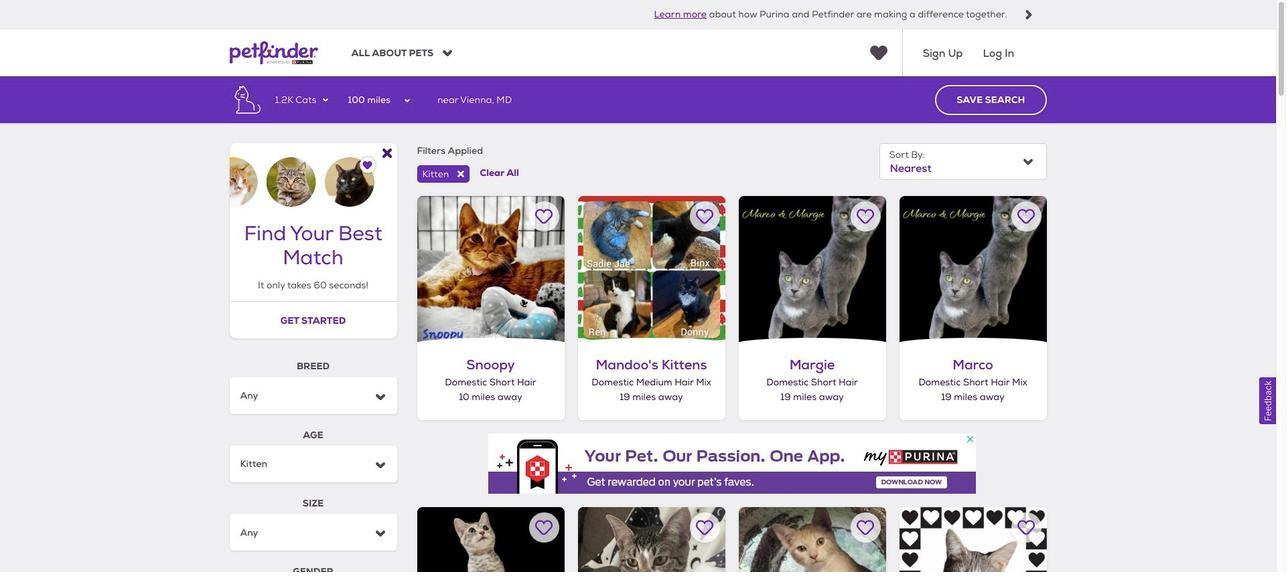 Task type: locate. For each thing, give the bounding box(es) containing it.
margie, adoptable cat, kitten female domestic short hair, 19 miles away. image
[[739, 196, 886, 344]]

petfinder home image
[[230, 30, 318, 77]]

main content
[[0, 77, 1277, 573]]

jammi lou, adoptable cat, kitten female tabby & domestic short hair mix, 19 miles away. image
[[578, 508, 725, 573]]

advertisement element
[[488, 434, 976, 494]]

mandoo's kittens, adoptable cat, kitten female domestic medium hair mix, 19 miles away. image
[[578, 196, 725, 344]]

cairo, adoptable cat, kitten female tortoiseshell & domestic short hair mix, 19 miles away. image
[[417, 508, 565, 573]]

marco, adoptable cat, kitten male domestic short hair mix, 19 miles away. image
[[900, 196, 1047, 344]]

zucchini, adoptable cat, kitten female domestic short hair mix, 19 miles away. image
[[900, 508, 1047, 573]]



Task type: describe. For each thing, give the bounding box(es) containing it.
snoopy, adoptable cat, kitten male domestic short hair, 10 miles away. image
[[417, 196, 565, 344]]

potential cat matches image
[[230, 144, 397, 207]]

adrian, adoptable cat, kitten female tabby & domestic short hair mix, 19 miles away. image
[[739, 508, 886, 573]]



Task type: vqa. For each thing, say whether or not it's contained in the screenshot.
Margie, adoptable Cat, Kitten Female Domestic Short Hair, 19 miles away. image
yes



